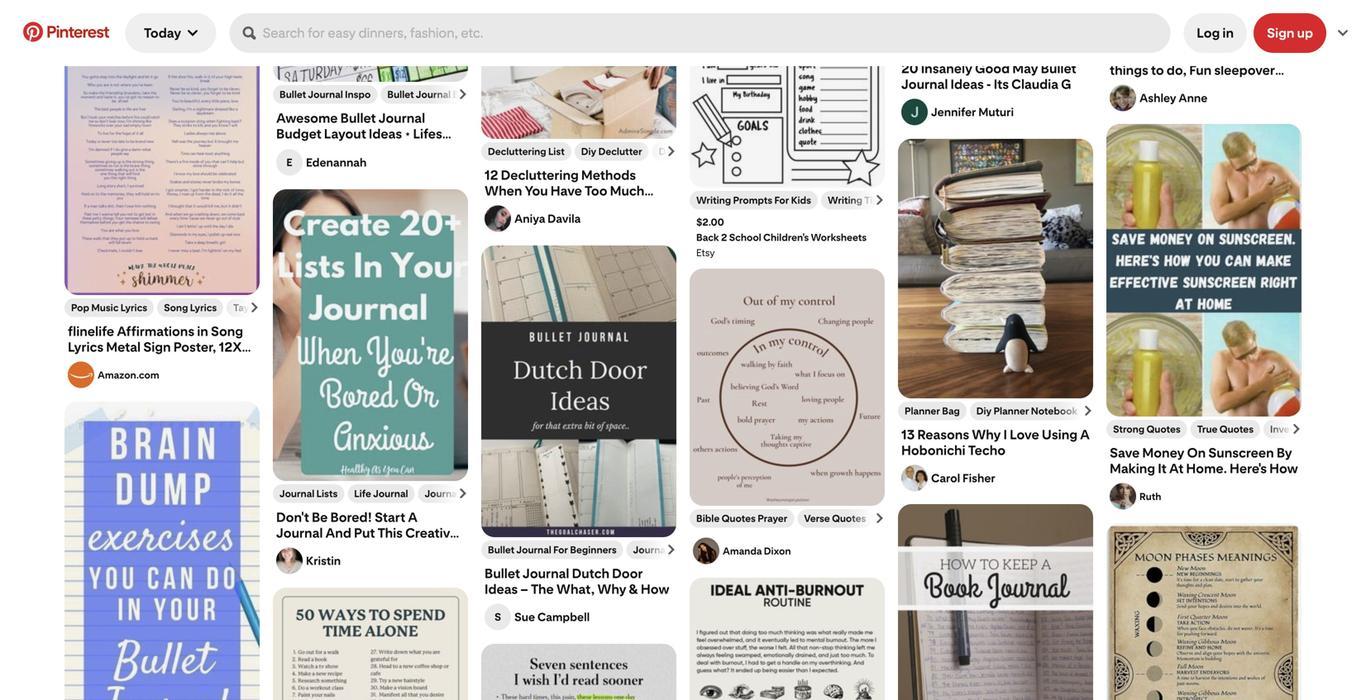 Task type: vqa. For each thing, say whether or not it's contained in the screenshot.
the bottom scrapbook
no



Task type: locate. For each thing, give the bounding box(es) containing it.
-
[[987, 77, 991, 92]]

12 decluttering methods when you have too much stuff button
[[485, 167, 673, 215]]

0 horizontal spatial sleepover
[[1137, 25, 1185, 37]]

bullet up "awesome"
[[280, 88, 306, 100]]

log in
[[1197, 25, 1234, 41]]

teen sleepover ideas, sleepover party games, things to do at a sleepover, crazy things to do with friends, fun things to do, sleepover essentials, sleepover birthday parties, airplane essentials, ideas for sleepovers image
[[1107, 0, 1302, 18]]

using
[[1042, 427, 1078, 443]]

diy
[[581, 146, 597, 158], [977, 405, 992, 417]]

journal right life
[[373, 488, 408, 500]]

its
[[994, 77, 1009, 92]]

true
[[1197, 423, 1218, 435]]

0 horizontal spatial how
[[641, 582, 670, 598]]

prayer
[[758, 513, 788, 525]]

bible
[[696, 513, 720, 525]]

13
[[901, 427, 915, 443]]

for left beginners
[[553, 544, 568, 556]]

scroll image
[[1292, 26, 1302, 36], [875, 195, 885, 205], [250, 303, 260, 313], [1292, 424, 1302, 434], [458, 489, 468, 499]]

motivacional quotes, thoughts quotes, inspo quotes, life thoughts, congratulations quotes, life lesson quotes, quotes about life lessons, quotes about goals, quotes about people image
[[481, 644, 677, 701]]

journal down bullet journal for beginners link
[[523, 566, 569, 582]]

back
[[696, 232, 719, 244]]

diy right bag
[[977, 405, 992, 417]]

writing
[[696, 194, 731, 206], [828, 194, 863, 206]]

amazon.com
[[98, 369, 159, 381]]

1 vertical spatial diy
[[977, 405, 992, 417]]

0 horizontal spatial for
[[553, 544, 568, 556]]

1 horizontal spatial how
[[1270, 461, 1298, 477]]

decluttering list
[[488, 146, 565, 158]]

1 writing from the left
[[696, 194, 731, 206]]

sleepover
[[1137, 25, 1185, 37], [1228, 25, 1275, 37]]

quotes
[[1147, 423, 1181, 435], [1220, 423, 1254, 435], [722, 513, 756, 525], [832, 513, 866, 525]]

bullet down inspo
[[340, 110, 376, 126]]

i
[[1004, 427, 1007, 443]]

dovengrenade image
[[276, 548, 303, 574]]

Search text field
[[263, 13, 1164, 53]]

journal left fonts
[[633, 544, 668, 556]]

bullet journal budget link
[[387, 88, 487, 100]]

1 vertical spatial why
[[597, 582, 627, 598]]

when
[[485, 183, 522, 199]]

scroll image for party
[[1292, 26, 1302, 36]]

13 reasons why i love using a hobonichi techo button
[[901, 427, 1090, 459]]

$2.00 back 2 school children's worksheets etsy
[[696, 216, 867, 259]]

planner up the 13
[[905, 405, 940, 417]]

song lyrics link
[[164, 302, 217, 314]]

aniya davila
[[514, 212, 581, 226]]

scroll image for awesome bullet journal budget layout ideas ⋆ lifes carousel
[[458, 89, 468, 99]]

$2.00
[[696, 216, 724, 228]]

amanda dixon image
[[693, 538, 720, 564]]

decluttering list link
[[488, 146, 565, 158]]

teen sleepover ideas link
[[1113, 25, 1211, 37]]

personal development skills, writing therapy, get my life together, lcsw, socrates, aspergers, mental and emotional health, self care activities, always learning image
[[690, 578, 885, 701]]

bullet journal for beginners link
[[488, 544, 617, 556]]

quotes for verse
[[832, 513, 866, 525]]

0 horizontal spatial writing
[[696, 194, 731, 206]]

scroll image for bullet journal dutch door ideas – the what, why & how
[[667, 545, 677, 555]]

strong
[[1113, 423, 1145, 435]]

20 insanely good may bullet journal ideas - its claudia g button
[[901, 61, 1090, 92]]

planner up i
[[994, 405, 1029, 417]]

fisher
[[963, 471, 996, 485]]

kristin
[[306, 554, 341, 568]]

music
[[91, 302, 119, 314]]

1 horizontal spatial budget
[[453, 88, 487, 100]]

tykatesmomma image
[[1110, 85, 1136, 111]]

1 vertical spatial budget
[[276, 126, 321, 142]]

journal up lifes
[[416, 88, 451, 100]]

sue campbell link
[[514, 610, 673, 624]]

decluttering down decluttering list link
[[501, 167, 579, 183]]

0 horizontal spatial budget
[[276, 126, 321, 142]]

notebook
[[1031, 405, 1078, 417]]

verse
[[804, 513, 830, 525]]

1 horizontal spatial why
[[972, 427, 1001, 443]]

bullet up ⋆
[[387, 88, 414, 100]]

bullet journal inspo link
[[280, 88, 371, 100]]

why left i
[[972, 427, 1001, 443]]

carol fisher link
[[931, 471, 1090, 485]]

lyrics right song at the top of the page
[[190, 302, 217, 314]]

0 vertical spatial for
[[774, 194, 789, 206]]

how for sunscreen
[[1270, 461, 1298, 477]]

1 planner from the left
[[905, 405, 940, 417]]

0 vertical spatial how
[[1270, 461, 1298, 477]]

ideas left - at the right top of page
[[951, 77, 984, 92]]

1 vertical spatial how
[[641, 582, 670, 598]]

writing tips link
[[828, 194, 884, 206]]

bullet for bullet journal for beginners
[[488, 544, 515, 556]]

party
[[1277, 25, 1302, 37]]

declutter
[[598, 146, 642, 158]]

song lyrics
[[164, 302, 217, 314]]

nov 30, 2021 - guidely leverages technology and story to create powerful connections between guides and people who want to become their best possible selves. motivacional quotes, life quotes, things to do when bored, things to remember, productive things to do, things to do alone, free things to do, ways to be happy, learn new things image
[[273, 588, 468, 701]]

&
[[629, 582, 638, 598]]

why inside the bullet journal dutch door ideas – the what, why & how
[[597, 582, 627, 598]]

edenannah link
[[306, 155, 465, 170]]

log
[[1197, 25, 1220, 41]]

scroll image for lyrics
[[250, 303, 260, 313]]

the
[[531, 582, 554, 598]]

scroll image for 13 reasons why i love using a hobonichi techo
[[1083, 406, 1093, 416]]

sign up
[[1267, 25, 1313, 41]]

1 horizontal spatial writing
[[828, 194, 863, 206]]

lyrics right music at the left of page
[[120, 302, 147, 314]]

how right &
[[641, 582, 670, 598]]

⋆
[[405, 126, 411, 142]]

bullet inside the bullet journal dutch door ideas – the what, why & how
[[485, 566, 520, 582]]

bullet right may
[[1041, 61, 1076, 77]]

strong quotes
[[1113, 423, 1181, 435]]

scroll image for quotes
[[1292, 424, 1302, 434]]

prices may vary. high quality material: tin/metal size: 8 inches x 12 inches (20x30 cm) use: there are four small pre-drilled holes in each corner of this painting, so it is easy to tack, perfect for pins, screws or small nails. for home, garage, man cave, mechanics, auto services, bar, lounge, patio, cabin, basement, den, game/entertainment room or virtually any space; perfect size - we have learned lots of suggestions from customers to designed this sign with 12 inches size, considering many a magic spell book, witch spell book, magic spells, easy spells, moon phases meaning, good gifts for parents, witchcraft spell books, wiccan books, witchcraft spells image
[[1107, 524, 1302, 701]]

making
[[1110, 461, 1155, 477]]

1 vertical spatial for
[[553, 544, 568, 556]]

search icon image
[[243, 26, 256, 40]]

sleepover party games link
[[1228, 25, 1336, 37]]

diy for methods
[[581, 146, 597, 158]]

1 horizontal spatial lyrics
[[190, 302, 217, 314]]

amanda dixon
[[723, 545, 791, 557]]

ideas down teen sleepover ideas, sleepover party games, things to do at a sleepover, crazy things to do with friends, fun things to do, sleepover essentials, sleepover birthday parties, airplane essentials, ideas for sleepovers image
[[1186, 25, 1211, 37]]

planner bag link
[[905, 405, 960, 417]]

budget
[[453, 88, 487, 100], [276, 126, 321, 142]]

ideas left –
[[485, 582, 518, 598]]

0 vertical spatial diy
[[581, 146, 597, 158]]

2 sleepover from the left
[[1228, 25, 1275, 37]]

journal down bullet journal budget
[[379, 110, 425, 126]]

for left kids
[[774, 194, 789, 206]]

1 horizontal spatial sleepover
[[1228, 25, 1275, 37]]

how inside save money on sunscreen by making it at home. here's how
[[1270, 461, 1298, 477]]

how right here's
[[1270, 461, 1298, 477]]

it
[[1158, 461, 1167, 477]]

log in button
[[1184, 13, 1247, 53]]

anne
[[1179, 91, 1208, 105]]

beginners
[[570, 544, 617, 556]]

how inside the bullet journal dutch door ideas – the what, why & how
[[641, 582, 670, 598]]

at
[[1169, 461, 1184, 477]]

ideas left ⋆
[[369, 126, 402, 142]]

etsy button
[[696, 247, 878, 259]]

awesome
[[276, 110, 338, 126]]

diy declutter link
[[581, 146, 642, 158]]

davila
[[548, 212, 581, 226]]

life
[[354, 488, 371, 500]]

diy planner notebook
[[977, 405, 1078, 417]]

0 vertical spatial why
[[972, 427, 1001, 443]]

2 writing from the left
[[828, 194, 863, 206]]

prprincess6 image
[[485, 206, 511, 232]]

scroll image
[[458, 89, 468, 99], [667, 146, 677, 156], [1083, 406, 1093, 416], [875, 514, 885, 524], [667, 545, 677, 555]]

worksheets
[[811, 232, 867, 244]]

bullet up scampbell2758 "image"
[[488, 544, 515, 556]]

1 horizontal spatial for
[[774, 194, 789, 206]]

quotes up sunscreen
[[1220, 423, 1254, 435]]

why
[[972, 427, 1001, 443], [597, 582, 627, 598]]

writing for writing prompts for kids
[[696, 194, 731, 206]]

pinterest
[[46, 22, 109, 42]]

hobonichi
[[901, 443, 966, 459]]

writing for writing tips
[[828, 194, 863, 206]]

0 horizontal spatial diy
[[581, 146, 597, 158]]

i never knew that it would be so easy to make your own sunscreen! not only is it super simple to make but it's good for your skin and won't harm the environment. totally a winner in my books! strong quotes, true quotes, investing money, saving money, bedroom planner, diy sunscreen, bedroom pop design, funky short hair, food artists image
[[1107, 124, 1302, 417]]

pinterest button
[[13, 22, 119, 44]]

jennifermuturi15 image
[[901, 99, 928, 125]]

sue campbell
[[514, 610, 590, 624]]

quotes right the verse
[[832, 513, 866, 525]]

0 horizontal spatial planner
[[905, 405, 940, 417]]

0 horizontal spatial lyrics
[[120, 302, 147, 314]]

amazon.com image
[[68, 362, 94, 388]]

20 insanely good may bullet journal ideas - its claudia g
[[901, 61, 1076, 92]]

quotes for true
[[1220, 423, 1254, 435]]

1 vertical spatial decluttering
[[501, 167, 579, 183]]

quotes for strong
[[1147, 423, 1181, 435]]

writing up $2.00
[[696, 194, 731, 206]]

0 horizontal spatial why
[[597, 582, 627, 598]]

lists
[[316, 488, 338, 500]]

journal up jennifermuturi15 image
[[901, 77, 948, 92]]

quotes right bible
[[722, 513, 756, 525]]

today button
[[125, 13, 216, 53]]

how for door
[[641, 582, 670, 598]]

writing prompts for kids link
[[696, 194, 811, 206]]

decluttering up 12
[[488, 146, 546, 158]]

1 lyrics from the left
[[120, 302, 147, 314]]

bullet left –
[[485, 566, 520, 582]]

quotes up money on the bottom right
[[1147, 423, 1181, 435]]

ashley anne link
[[1140, 91, 1298, 105]]

etsy
[[696, 247, 715, 259]]

prices may vary. this colorful and trendy metal wall art contains affirmations of taylor's lyrics. add a positive touch to your life with this ts wall art that will add color to both your walls and your soul! spice up your room with this beautifully designed wall sign poster for the swiftie in your life! get inspired every day! the quotes from taylor's lyrics to inspire you every day. hope they empowered you with a deep sense of reassurance that these wishful words from taylor will become your r pop music lyrics, song lyrics, taylor swift songs, taylor swift lyrics, positive thoughts, positive quotes, affirmation quotes, wisdom quotes, libra quotes zodiac image
[[65, 3, 260, 297]]

brain dump bullet journal, bullet journal and diary, bullet journal for beginners, creating a bullet journal, bullet journal how to start a, bullet journal hacks, bullet journal writing, bullet journal layout, bullet journal inspiration image
[[65, 402, 260, 701]]

what,
[[557, 582, 595, 598]]

children's
[[763, 232, 809, 244]]

planner bag, diy planner notebook, hobonichi planner, hobonichi cousin, hobonichi techo, planner layout, plan planner, erin condren life planner, planner paper image
[[898, 139, 1093, 399]]

sign
[[1267, 25, 1295, 41]]

campbell
[[537, 610, 590, 624]]

why left &
[[597, 582, 627, 598]]

diy up methods in the left of the page
[[581, 146, 597, 158]]

bullet journal budget
[[387, 88, 487, 100]]

ideas inside 20 insanely good may bullet journal ideas - its claudia g
[[951, 77, 984, 92]]

1 horizontal spatial planner
[[994, 405, 1029, 417]]

bullet for bullet journal budget
[[387, 88, 414, 100]]

writing left tips
[[828, 194, 863, 206]]

kristin button
[[273, 503, 468, 574]]

1 horizontal spatial diy
[[977, 405, 992, 417]]

quotes for bible
[[722, 513, 756, 525]]

writing tips
[[828, 194, 884, 206]]

layout
[[324, 126, 366, 142]]



Task type: describe. For each thing, give the bounding box(es) containing it.
sign up button
[[1254, 13, 1327, 53]]

bullet inside awesome bullet journal budget layout ideas ⋆ lifes carousel
[[340, 110, 376, 126]]

here's
[[1230, 461, 1267, 477]]

carol
[[931, 471, 960, 485]]

games
[[1304, 25, 1336, 37]]

planner bag
[[905, 405, 960, 417]]

scampbell2758 image
[[485, 604, 511, 631]]

aniya
[[514, 212, 545, 226]]

have
[[551, 183, 582, 199]]

2 lyrics from the left
[[190, 302, 217, 314]]

1 sleepover from the left
[[1137, 25, 1185, 37]]

awesome bullet journal budget layout ideas ⋆ lifes carousel button
[[276, 110, 465, 158]]

decluttering list, diy declutter, declutter your life, organize, easy house cleaning, cleaning organizing, organizing ideas, coupons for free items, mission possible image
[[481, 0, 677, 139]]

20
[[901, 61, 919, 77]]

carol fisher
[[931, 471, 996, 485]]

journal inside awesome bullet journal budget layout ideas ⋆ lifes carousel
[[379, 110, 425, 126]]

bullet journal for beginners
[[488, 544, 617, 556]]

scroll image for 12 decluttering methods when you have too much stuff
[[667, 146, 677, 156]]

love
[[1010, 427, 1039, 443]]

g
[[1061, 77, 1071, 92]]

aniya davila link
[[514, 212, 673, 226]]

kristin link
[[306, 554, 465, 568]]

list
[[548, 146, 565, 158]]

why inside '13 reasons why i love using a hobonichi techo'
[[972, 427, 1001, 443]]

save money on sunscreen by making it at home. here's how button
[[1110, 445, 1298, 477]]

bullet journal inspo, bullet journal budget, bullet journal simple, bullet journal ideas templates, creating a bullet journal, bullet journal design ideas, bullet journal aesthetic, bullet journal notebook, bullet journal spread image
[[273, 0, 468, 82]]

pinterest image
[[23, 22, 43, 42]]

muturi
[[979, 105, 1014, 119]]

ideas inside the bullet journal dutch door ideas – the what, why & how
[[485, 582, 518, 598]]

scroll image for journal
[[458, 489, 468, 499]]

methods
[[581, 167, 636, 183]]

edenannah image
[[276, 149, 303, 176]]

for for journal
[[553, 544, 568, 556]]

today
[[144, 25, 181, 41]]

prompts
[[733, 194, 773, 206]]

diy declutter
[[581, 146, 642, 158]]

ashley anne
[[1140, 91, 1208, 105]]

bullet for bullet journal inspo
[[280, 88, 306, 100]]

0 vertical spatial budget
[[453, 88, 487, 100]]

home.
[[1186, 461, 1227, 477]]

ideas inside awesome bullet journal budget layout ideas ⋆ lifes carousel
[[369, 126, 402, 142]]

by
[[1277, 445, 1292, 461]]

dutch
[[572, 566, 610, 582]]

journal lists, life journal, journal writing prompts, bullet journal writing, gratitude journal, social anxiety, stress and anxiety, journal questions, writing lists image
[[273, 189, 468, 483]]

bible quotes prayer, verse quotes, faith quotes, spiritual quotes, life quotes, encouraging scripture quotes, prayer scriptures, quotes for peace, god is faithful quotes inspiration image
[[690, 269, 885, 506]]

journal up "awesome"
[[308, 88, 343, 100]]

bullet journal for beginners, journal fonts, bullet journal how to start a, bullet journal hacks, bullet journal writing, bullet journal layout, bullet journal ideas pages, journal planner, journal pages image
[[481, 246, 677, 539]]

jennifer muturi
[[931, 105, 1014, 119]]

carousel
[[276, 143, 331, 158]]

tips
[[865, 194, 884, 206]]

"adorable back to school \" all about me \" digital downloads to print and have the kiddos complete. the set includes five different prints ready to be downloaded and printed right from your home." writing prompts for kids, writing tips, writing a book, creative writing, bullet journal mood tracker ideas, bullet journal ideas pages, bullet journal for kids, journal pages printable, kids journal image
[[690, 0, 885, 188]]

jennifer
[[931, 105, 976, 119]]

bullet for bullet journal dutch door ideas – the what, why & how
[[485, 566, 520, 582]]

awesome bullet journal budget layout ideas ⋆ lifes carousel
[[276, 110, 442, 158]]

journal inside 20 insanely good may bullet journal ideas - its claudia g
[[901, 77, 948, 92]]

stuff
[[485, 199, 516, 215]]

sunscreen
[[1209, 445, 1274, 461]]

2 planner from the left
[[994, 405, 1029, 417]]

decluttering inside 12 decluttering methods when you have too much stuff
[[501, 167, 579, 183]]

budget inside awesome bullet journal budget layout ideas ⋆ lifes carousel
[[276, 126, 321, 142]]

up
[[1297, 25, 1313, 41]]

on
[[1187, 445, 1206, 461]]

pop music lyrics link
[[71, 302, 147, 314]]

teen
[[1113, 25, 1136, 37]]

2
[[721, 232, 727, 244]]

money
[[1142, 445, 1185, 461]]

pinterest link
[[13, 22, 119, 42]]

edenannah
[[306, 155, 367, 170]]

ruth image
[[1110, 483, 1136, 510]]

life journal
[[354, 488, 408, 500]]

pop music lyrics
[[71, 302, 147, 314]]

bible quotes prayer link
[[696, 513, 788, 525]]

13 reasons why i love using a hobonichi techo
[[901, 427, 1090, 459]]

verse quotes link
[[804, 513, 866, 525]]

techo
[[968, 443, 1006, 459]]

you
[[525, 183, 548, 199]]

true quotes
[[1197, 423, 1254, 435]]

diy for why
[[977, 405, 992, 417]]

save
[[1110, 445, 1140, 461]]

back 2 school children's worksheets button
[[696, 232, 878, 244]]

for for prompts
[[774, 194, 789, 206]]

bullet journal books, bullet journal ideas pages, bullet journal inspiration, journal entries, book reading journal, writing a book, writing tips, journals & planners, journal planner image
[[898, 505, 1093, 701]]

jennifer muturi link
[[931, 105, 1090, 119]]

scroll image for tips
[[875, 195, 885, 205]]

lifes
[[413, 126, 442, 142]]

journal left lists
[[280, 488, 315, 500]]

verse quotes
[[804, 513, 866, 525]]

bullet inside 20 insanely good may bullet journal ideas - its claudia g
[[1041, 61, 1076, 77]]

0 vertical spatial decluttering
[[488, 146, 546, 158]]

20 insanely good may bullet journal ideas - its claudia g bullet journal school, bullet journal inspo, bullet journal doodles, bullet journal headers, journal fonts, bullet journal banner, bullet journal aesthetic, bullet journal notebook, bullet journal lettering ideas image
[[898, 0, 1093, 32]]

a
[[1080, 427, 1090, 443]]

journal up the
[[517, 544, 552, 556]]

sewsamblue image
[[901, 465, 928, 492]]

sue
[[514, 610, 535, 624]]

teen sleepover ideas
[[1113, 25, 1211, 37]]

journal inside the bullet journal dutch door ideas – the what, why & how
[[523, 566, 569, 582]]

too
[[585, 183, 607, 199]]

inspo
[[345, 88, 371, 100]]



